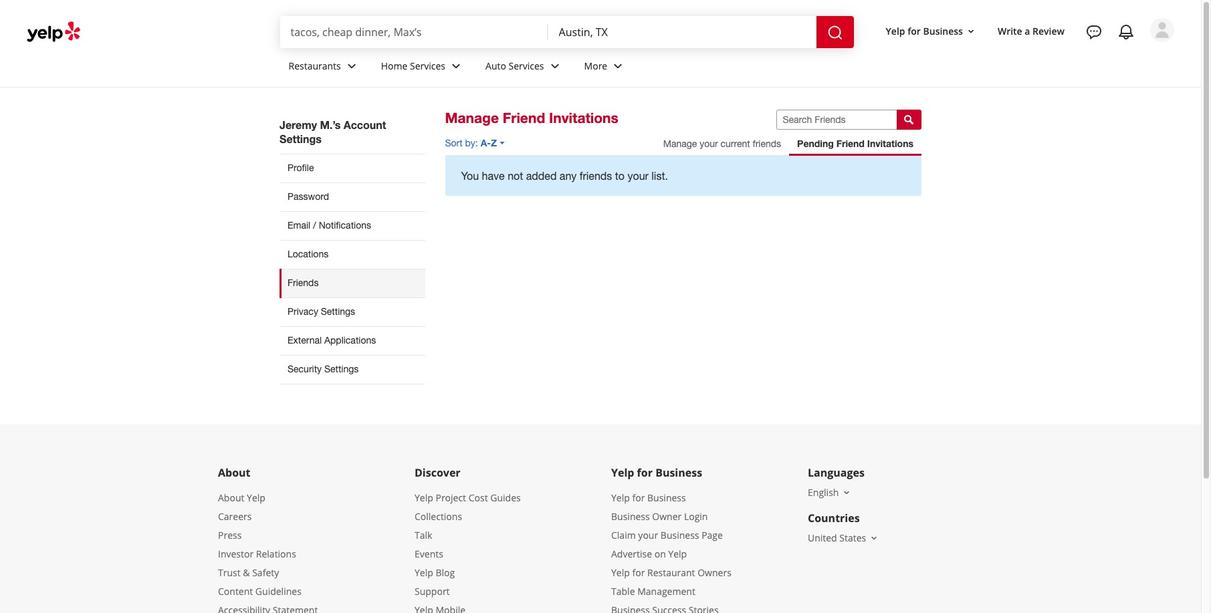 Task type: vqa. For each thing, say whether or not it's contained in the screenshot.


Task type: describe. For each thing, give the bounding box(es) containing it.
to
[[615, 170, 625, 182]]

external
[[288, 335, 322, 346]]

investor
[[218, 548, 254, 560]]

manage your current friends link
[[655, 132, 789, 156]]

yelp up yelp for business 'link'
[[611, 465, 634, 480]]

/
[[313, 220, 316, 231]]

table management link
[[611, 585, 695, 598]]

login
[[684, 510, 708, 523]]

yelp for business inside button
[[886, 24, 963, 37]]

languages
[[808, 465, 865, 480]]

profile link
[[280, 154, 425, 183]]

Find text field
[[291, 25, 537, 39]]

yelp for business button
[[880, 19, 982, 43]]

review
[[1033, 24, 1065, 37]]

added
[[526, 170, 557, 182]]

settings for security
[[324, 364, 359, 374]]

restaurants
[[289, 59, 341, 72]]

restaurant
[[647, 566, 695, 579]]

press link
[[218, 529, 242, 542]]

safety
[[252, 566, 279, 579]]

yelp inside button
[[886, 24, 905, 37]]

page
[[702, 529, 723, 542]]

support
[[415, 585, 450, 598]]

jeremy m.'s account settings
[[280, 118, 386, 145]]

guides
[[490, 491, 521, 504]]

z
[[491, 137, 497, 148]]

a-
[[481, 137, 491, 148]]

Search Friends text field
[[776, 110, 897, 130]]

about yelp link
[[218, 491, 265, 504]]

management
[[637, 585, 695, 598]]

restaurants link
[[278, 48, 370, 87]]

account
[[344, 118, 386, 131]]

claim
[[611, 529, 636, 542]]

auto
[[486, 59, 506, 72]]

trust
[[218, 566, 241, 579]]

friends link
[[280, 269, 425, 298]]

owner
[[652, 510, 682, 523]]

Near text field
[[559, 25, 806, 39]]

about for about yelp careers press investor relations trust & safety content guidelines
[[218, 491, 244, 504]]

security settings
[[288, 364, 359, 374]]

yelp blog link
[[415, 566, 455, 579]]

events link
[[415, 548, 443, 560]]

you have not added any friends to your list.
[[461, 170, 668, 182]]

home services link
[[370, 48, 475, 87]]

blog
[[436, 566, 455, 579]]

yelp for business business owner login claim your business page advertise on yelp yelp for restaurant owners table management
[[611, 491, 731, 598]]

events
[[415, 548, 443, 560]]

yelp up "table"
[[611, 566, 630, 579]]

notifications
[[319, 220, 371, 231]]

yelp right on
[[668, 548, 687, 560]]

yelp up claim in the bottom of the page
[[611, 491, 630, 504]]

16 chevron down v2 image
[[842, 487, 852, 498]]

24 chevron down v2 image for auto services
[[547, 58, 563, 74]]

your for you have not added any friends to your list.
[[628, 170, 649, 182]]

friends
[[288, 277, 319, 288]]

email / notifications
[[288, 220, 371, 231]]

have
[[482, 170, 505, 182]]

jeremy
[[280, 118, 317, 131]]

content
[[218, 585, 253, 598]]

about yelp careers press investor relations trust & safety content guidelines
[[218, 491, 301, 598]]

m.'s
[[320, 118, 341, 131]]

pending friend invitations link
[[789, 132, 922, 156]]

business categories element
[[278, 48, 1174, 87]]

external applications
[[288, 335, 376, 346]]

none field "near"
[[559, 25, 806, 39]]

services for auto services
[[509, 59, 544, 72]]

friends inside pending friend invitations tab list
[[753, 138, 781, 149]]

business owner login link
[[611, 510, 708, 523]]

email
[[288, 220, 310, 231]]

collections link
[[415, 510, 462, 523]]

pending friend invitations tab list
[[655, 132, 922, 156]]

email / notifications link
[[280, 211, 425, 240]]

yelp down events
[[415, 566, 433, 579]]

careers
[[218, 510, 252, 523]]

security
[[288, 364, 322, 374]]

about for about
[[218, 465, 250, 480]]

relations
[[256, 548, 296, 560]]

content guidelines link
[[218, 585, 301, 598]]

password link
[[280, 183, 425, 211]]

home services
[[381, 59, 445, 72]]

owners
[[698, 566, 731, 579]]



Task type: locate. For each thing, give the bounding box(es) containing it.
states
[[840, 532, 866, 544]]

current
[[721, 138, 750, 149]]

write a review
[[998, 24, 1065, 37]]

settings down jeremy at the top left of the page
[[280, 132, 322, 145]]

english
[[808, 486, 839, 499]]

manage for manage friend invitations
[[445, 110, 499, 126]]

settings up external applications
[[321, 306, 355, 317]]

services
[[410, 59, 445, 72], [509, 59, 544, 72]]

services right home
[[410, 59, 445, 72]]

0 vertical spatial yelp for business
[[886, 24, 963, 37]]

0 horizontal spatial friends
[[580, 170, 612, 182]]

your inside yelp for business business owner login claim your business page advertise on yelp yelp for restaurant owners table management
[[638, 529, 658, 542]]

talk link
[[415, 529, 432, 542]]

friend down search friends text box
[[836, 138, 865, 149]]

0 vertical spatial manage
[[445, 110, 499, 126]]

yelp right search image
[[886, 24, 905, 37]]

discover
[[415, 465, 461, 480]]

16 chevron down v2 image for yelp for business
[[966, 26, 976, 37]]

support link
[[415, 585, 450, 598]]

invitations for pending friend invitations
[[867, 138, 914, 149]]

manage for manage your current friends
[[663, 138, 697, 149]]

friend
[[503, 110, 545, 126], [836, 138, 865, 149]]

16 chevron down v2 image
[[966, 26, 976, 37], [869, 533, 880, 543]]

24 chevron down v2 image for home services
[[448, 58, 464, 74]]

manage inside pending friend invitations tab list
[[663, 138, 697, 149]]

0 vertical spatial your
[[700, 138, 718, 149]]

0 vertical spatial settings
[[280, 132, 322, 145]]

24 chevron down v2 image left auto
[[448, 58, 464, 74]]

1 horizontal spatial yelp for business
[[886, 24, 963, 37]]

business inside button
[[923, 24, 963, 37]]

for inside button
[[908, 24, 921, 37]]

0 horizontal spatial yelp for business
[[611, 465, 702, 480]]

for
[[908, 24, 921, 37], [637, 465, 653, 480], [632, 491, 645, 504], [632, 566, 645, 579]]

0 vertical spatial friends
[[753, 138, 781, 149]]

manage friend invitations
[[445, 110, 619, 126]]

profile
[[288, 163, 314, 173]]

on
[[654, 548, 666, 560]]

locations
[[288, 249, 328, 259]]

your inside pending friend invitations tab list
[[700, 138, 718, 149]]

24 chevron down v2 image
[[344, 58, 360, 74], [448, 58, 464, 74], [547, 58, 563, 74]]

about up careers link
[[218, 491, 244, 504]]

auto services link
[[475, 48, 573, 87]]

user actions element
[[875, 17, 1193, 99]]

a
[[1025, 24, 1030, 37]]

24 chevron down v2 image right the 'auto services'
[[547, 58, 563, 74]]

1 horizontal spatial friend
[[836, 138, 865, 149]]

1 vertical spatial friends
[[580, 170, 612, 182]]

2 vertical spatial settings
[[324, 364, 359, 374]]

yelp up collections link
[[415, 491, 433, 504]]

1 vertical spatial 16 chevron down v2 image
[[869, 533, 880, 543]]

invitations for manage friend invitations
[[549, 110, 619, 126]]

countries
[[808, 511, 860, 526]]

16 chevron down v2 image left write
[[966, 26, 976, 37]]

friends
[[753, 138, 781, 149], [580, 170, 612, 182]]

1 vertical spatial manage
[[663, 138, 697, 149]]

press
[[218, 529, 242, 542]]

united states button
[[808, 532, 880, 544]]

1 horizontal spatial none field
[[559, 25, 806, 39]]

your right the to
[[628, 170, 649, 182]]

2 about from the top
[[218, 491, 244, 504]]

friends left the to
[[580, 170, 612, 182]]

you
[[461, 170, 479, 182]]

external applications link
[[280, 326, 425, 355]]

2 none field from the left
[[559, 25, 806, 39]]

yelp up careers link
[[247, 491, 265, 504]]

sort
[[445, 138, 463, 148]]

trust & safety link
[[218, 566, 279, 579]]

services right auto
[[509, 59, 544, 72]]

1 vertical spatial invitations
[[867, 138, 914, 149]]

1 horizontal spatial services
[[509, 59, 544, 72]]

manage your current friends
[[663, 138, 781, 149]]

2 24 chevron down v2 image from the left
[[448, 58, 464, 74]]

friend for manage
[[503, 110, 545, 126]]

about inside about yelp careers press investor relations trust & safety content guidelines
[[218, 491, 244, 504]]

yelp project cost guides collections talk events yelp blog support
[[415, 491, 521, 598]]

0 horizontal spatial manage
[[445, 110, 499, 126]]

0 horizontal spatial 24 chevron down v2 image
[[344, 58, 360, 74]]

friends right current
[[753, 138, 781, 149]]

english button
[[808, 486, 852, 499]]

16 chevron down v2 image inside united states "dropdown button"
[[869, 533, 880, 543]]

jeremy m. image
[[1150, 18, 1174, 42]]

24 chevron down v2 image inside auto services link
[[547, 58, 563, 74]]

0 horizontal spatial invitations
[[549, 110, 619, 126]]

24 chevron down v2 image
[[610, 58, 626, 74]]

0 horizontal spatial friend
[[503, 110, 545, 126]]

friend inside tab list
[[836, 138, 865, 149]]

list.
[[652, 170, 668, 182]]

yelp for business link
[[611, 491, 686, 504]]

none field find
[[291, 25, 537, 39]]

by:
[[465, 138, 478, 148]]

home
[[381, 59, 408, 72]]

0 horizontal spatial 16 chevron down v2 image
[[869, 533, 880, 543]]

about up about yelp link
[[218, 465, 250, 480]]

table
[[611, 585, 635, 598]]

claim your business page link
[[611, 529, 723, 542]]

settings inside jeremy m.'s account settings
[[280, 132, 322, 145]]

cost
[[469, 491, 488, 504]]

yelp for business
[[886, 24, 963, 37], [611, 465, 702, 480]]

pending
[[797, 138, 834, 149]]

1 horizontal spatial 24 chevron down v2 image
[[448, 58, 464, 74]]

your left current
[[700, 138, 718, 149]]

invitations down more in the top of the page
[[549, 110, 619, 126]]

pending friend invitations
[[797, 138, 914, 149]]

about
[[218, 465, 250, 480], [218, 491, 244, 504]]

yelp
[[886, 24, 905, 37], [611, 465, 634, 480], [247, 491, 265, 504], [415, 491, 433, 504], [611, 491, 630, 504], [668, 548, 687, 560], [415, 566, 433, 579], [611, 566, 630, 579]]

None search field
[[280, 16, 856, 48]]

3 24 chevron down v2 image from the left
[[547, 58, 563, 74]]

24 chevron down v2 image inside restaurants link
[[344, 58, 360, 74]]

24 chevron down v2 image right restaurants
[[344, 58, 360, 74]]

write
[[998, 24, 1022, 37]]

24 chevron down v2 image inside the home services link
[[448, 58, 464, 74]]

write a review link
[[992, 19, 1070, 43]]

settings down "applications"
[[324, 364, 359, 374]]

0 vertical spatial about
[[218, 465, 250, 480]]

search image
[[827, 24, 843, 41]]

24 chevron down v2 image for restaurants
[[344, 58, 360, 74]]

1 none field from the left
[[291, 25, 537, 39]]

yelp inside about yelp careers press investor relations trust & safety content guidelines
[[247, 491, 265, 504]]

1 horizontal spatial invitations
[[867, 138, 914, 149]]

1 services from the left
[[410, 59, 445, 72]]

16 chevron down v2 image inside yelp for business button
[[966, 26, 976, 37]]

none field up business categories element on the top of page
[[559, 25, 806, 39]]

services for home services
[[410, 59, 445, 72]]

0 horizontal spatial none field
[[291, 25, 537, 39]]

invitations inside tab list
[[867, 138, 914, 149]]

friend down auto services link
[[503, 110, 545, 126]]

guidelines
[[255, 585, 301, 598]]

notifications image
[[1118, 24, 1134, 40]]

0 horizontal spatial services
[[410, 59, 445, 72]]

advertise on yelp link
[[611, 548, 687, 560]]

careers link
[[218, 510, 252, 523]]

0 vertical spatial 16 chevron down v2 image
[[966, 26, 976, 37]]

manage up list.
[[663, 138, 697, 149]]

auto services
[[486, 59, 544, 72]]

1 vertical spatial settings
[[321, 306, 355, 317]]

1 vertical spatial about
[[218, 491, 244, 504]]

1 vertical spatial your
[[628, 170, 649, 182]]

your up advertise on yelp link
[[638, 529, 658, 542]]

privacy settings link
[[280, 298, 425, 326]]

1 horizontal spatial manage
[[663, 138, 697, 149]]

your for yelp for business business owner login claim your business page advertise on yelp yelp for restaurant owners table management
[[638, 529, 658, 542]]

invitations down search friends text box
[[867, 138, 914, 149]]

settings for privacy
[[321, 306, 355, 317]]

security settings link
[[280, 355, 425, 384]]

privacy settings
[[288, 306, 355, 317]]

collections
[[415, 510, 462, 523]]

1 24 chevron down v2 image from the left
[[344, 58, 360, 74]]

2 services from the left
[[509, 59, 544, 72]]

settings
[[280, 132, 322, 145], [321, 306, 355, 317], [324, 364, 359, 374]]

None field
[[291, 25, 537, 39], [559, 25, 806, 39]]

16 chevron down v2 image right states
[[869, 533, 880, 543]]

applications
[[324, 335, 376, 346]]

your
[[700, 138, 718, 149], [628, 170, 649, 182], [638, 529, 658, 542]]

1 horizontal spatial friends
[[753, 138, 781, 149]]

messages image
[[1086, 24, 1102, 40]]

project
[[436, 491, 466, 504]]

manage
[[445, 110, 499, 126], [663, 138, 697, 149]]

united states
[[808, 532, 866, 544]]

1 about from the top
[[218, 465, 250, 480]]

1 vertical spatial friend
[[836, 138, 865, 149]]

sort by: a-z
[[445, 137, 497, 148]]

manage up sort by: a-z
[[445, 110, 499, 126]]

business
[[923, 24, 963, 37], [655, 465, 702, 480], [647, 491, 686, 504], [611, 510, 650, 523], [661, 529, 699, 542]]

locations link
[[280, 240, 425, 269]]

0 vertical spatial friend
[[503, 110, 545, 126]]

2 horizontal spatial 24 chevron down v2 image
[[547, 58, 563, 74]]

1 horizontal spatial 16 chevron down v2 image
[[966, 26, 976, 37]]

2 vertical spatial your
[[638, 529, 658, 542]]

advertise
[[611, 548, 652, 560]]

investor relations link
[[218, 548, 296, 560]]

16 chevron down v2 image for united states
[[869, 533, 880, 543]]

1 vertical spatial yelp for business
[[611, 465, 702, 480]]

0 vertical spatial invitations
[[549, 110, 619, 126]]

friend for pending
[[836, 138, 865, 149]]

invitations
[[549, 110, 619, 126], [867, 138, 914, 149]]

&
[[243, 566, 250, 579]]

yelp for restaurant owners link
[[611, 566, 731, 579]]

none field up home services
[[291, 25, 537, 39]]

not
[[508, 170, 523, 182]]



